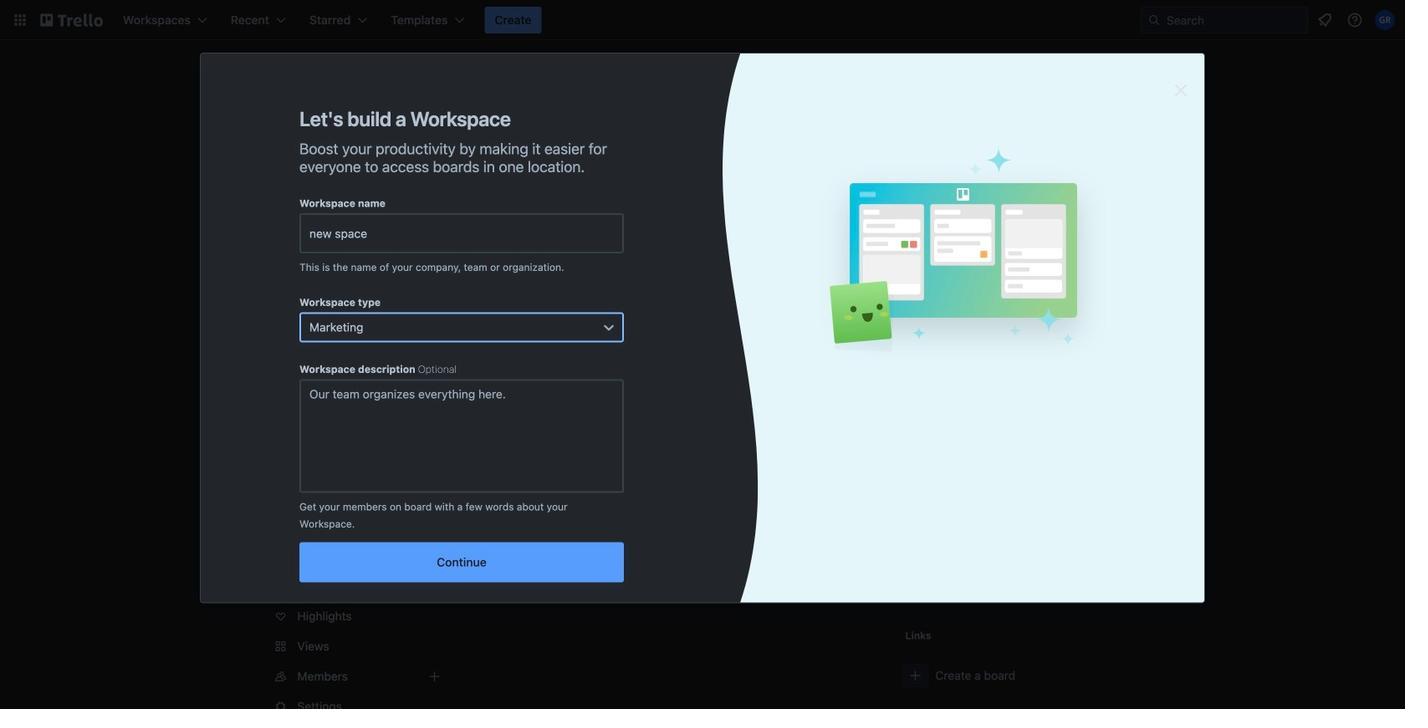 Task type: locate. For each thing, give the bounding box(es) containing it.
0 notifications image
[[1316, 10, 1336, 30]]

color: green, title: none image
[[519, 335, 566, 348]]

Search field
[[1162, 8, 1308, 32]]

Our team organizes everything here. text field
[[300, 380, 624, 493]]

Taco's Co. text field
[[300, 213, 624, 254]]



Task type: vqa. For each thing, say whether or not it's contained in the screenshot.
2nd The Add icon from the bottom
yes



Task type: describe. For each thing, give the bounding box(es) containing it.
open information menu image
[[1347, 12, 1364, 28]]

primary element
[[0, 0, 1406, 40]]

greg robinson (gregrobinson96) image
[[1376, 10, 1396, 30]]

search image
[[1148, 13, 1162, 27]]

add image
[[425, 667, 445, 687]]

add image
[[425, 352, 445, 372]]



